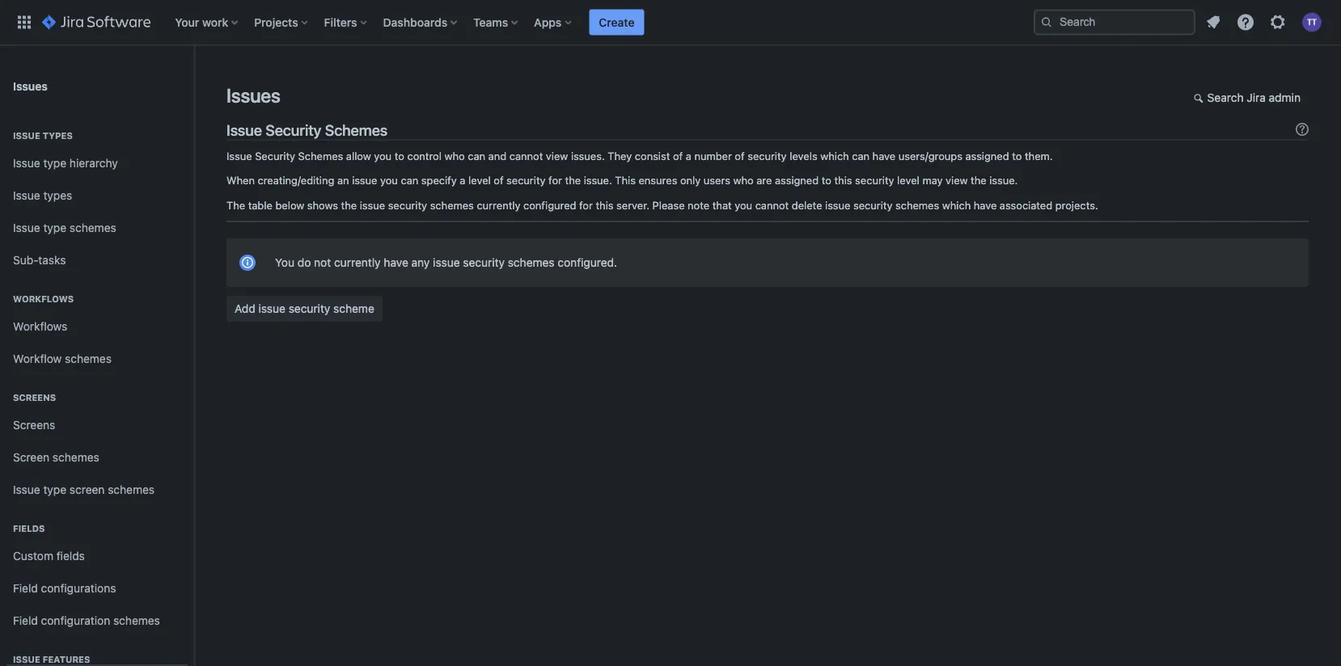 Task type: locate. For each thing, give the bounding box(es) containing it.
screens down workflow
[[13, 393, 56, 403]]

may
[[923, 174, 943, 186]]

hierarchy
[[69, 157, 118, 170]]

that
[[713, 199, 732, 211]]

security up are
[[748, 149, 787, 162]]

0 vertical spatial a
[[686, 149, 692, 162]]

settings image
[[1269, 13, 1288, 32]]

have left associated
[[974, 199, 997, 211]]

field configuration schemes link
[[6, 605, 188, 638]]

jira
[[1247, 91, 1266, 104]]

you right that
[[735, 199, 752, 211]]

type down types
[[43, 157, 66, 170]]

0 vertical spatial security
[[265, 121, 321, 139]]

assigned down the levels
[[775, 174, 819, 186]]

0 vertical spatial this
[[834, 174, 852, 186]]

schemes down workflows link
[[65, 352, 112, 366]]

an
[[337, 174, 349, 186]]

schemes
[[325, 121, 388, 139], [298, 149, 343, 162]]

1 horizontal spatial to
[[822, 174, 832, 186]]

schemes inside fields group
[[113, 615, 160, 628]]

1 vertical spatial which
[[942, 199, 971, 211]]

0 horizontal spatial who
[[445, 149, 465, 162]]

who left are
[[733, 174, 754, 186]]

issue type schemes link
[[6, 212, 188, 244]]

the down issues.
[[565, 174, 581, 186]]

create
[[599, 15, 635, 29]]

the
[[565, 174, 581, 186], [971, 174, 987, 186], [341, 199, 357, 211]]

which down the may
[[942, 199, 971, 211]]

0 horizontal spatial level
[[468, 174, 491, 186]]

creating/editing
[[258, 174, 334, 186]]

1 type from the top
[[43, 157, 66, 170]]

for
[[549, 174, 562, 186], [579, 199, 593, 211]]

your profile and settings image
[[1303, 13, 1322, 32]]

type up the tasks
[[43, 221, 66, 235]]

issue. down issues.
[[584, 174, 612, 186]]

issue type schemes
[[13, 221, 116, 235]]

the table below shows the issue security schemes currently configured for this server. please note that you cannot delete issue security schemes which have associated projects.
[[227, 199, 1098, 211]]

workflow schemes link
[[6, 343, 188, 375]]

0 horizontal spatial cannot
[[509, 149, 543, 162]]

0 horizontal spatial the
[[341, 199, 357, 211]]

1 horizontal spatial issues
[[227, 84, 280, 107]]

filters
[[324, 15, 357, 29]]

0 horizontal spatial assigned
[[775, 174, 819, 186]]

1 horizontal spatial level
[[897, 174, 920, 186]]

do
[[298, 256, 311, 269]]

screens up screen
[[13, 419, 55, 432]]

the down an
[[341, 199, 357, 211]]

workflows
[[13, 294, 74, 305], [13, 320, 67, 333]]

issues
[[13, 79, 48, 92], [227, 84, 280, 107]]

help image
[[1236, 13, 1256, 32]]

issue
[[352, 174, 377, 186], [360, 199, 385, 211], [825, 199, 851, 211], [433, 256, 460, 269], [259, 302, 286, 316]]

1 vertical spatial have
[[974, 199, 997, 211]]

search jira admin link
[[1186, 86, 1309, 112]]

schemes up issue type screen schemes
[[53, 451, 99, 464]]

field configuration schemes
[[13, 615, 160, 628]]

a
[[686, 149, 692, 162], [460, 174, 466, 186]]

screen schemes link
[[6, 442, 188, 474]]

currently
[[477, 199, 521, 211], [334, 256, 381, 269]]

security
[[265, 121, 321, 139], [255, 149, 295, 162]]

banner containing your work
[[0, 0, 1341, 45]]

schemes up allow
[[325, 121, 388, 139]]

issue types
[[13, 131, 73, 141]]

1 horizontal spatial who
[[733, 174, 754, 186]]

when creating/editing an issue you can specify a level of security for the issue. this ensures only users who are assigned to this security level may view the issue.
[[227, 174, 1018, 186]]

schemes down issue types link
[[69, 221, 116, 235]]

you right allow
[[374, 149, 392, 162]]

security right any
[[463, 256, 505, 269]]

who
[[445, 149, 465, 162], [733, 174, 754, 186]]

1 vertical spatial screens
[[13, 419, 55, 432]]

1 horizontal spatial have
[[873, 149, 896, 162]]

currently right not
[[334, 256, 381, 269]]

which right the levels
[[821, 149, 849, 162]]

sidebar navigation image
[[176, 65, 212, 97]]

this left server.
[[596, 199, 614, 211]]

1 horizontal spatial for
[[579, 199, 593, 211]]

have left users/groups
[[873, 149, 896, 162]]

0 horizontal spatial a
[[460, 174, 466, 186]]

sub-
[[13, 254, 38, 267]]

Search field
[[1034, 9, 1196, 35]]

security
[[748, 149, 787, 162], [507, 174, 546, 186], [855, 174, 894, 186], [388, 199, 427, 211], [854, 199, 893, 211], [463, 256, 505, 269], [289, 302, 330, 316]]

0 vertical spatial you
[[374, 149, 392, 162]]

issue security schemes allow you to control who can and cannot view issues. they consist of a number of security levels which can have users/groups assigned to them.
[[227, 149, 1053, 162]]

the right the may
[[971, 174, 987, 186]]

0 vertical spatial type
[[43, 157, 66, 170]]

type inside issue type screen schemes link
[[43, 483, 66, 497]]

0 horizontal spatial issue.
[[584, 174, 612, 186]]

0 vertical spatial currently
[[477, 199, 521, 211]]

have left any
[[384, 256, 408, 269]]

search image
[[1040, 16, 1053, 29]]

issues right sidebar navigation icon
[[227, 84, 280, 107]]

screens link
[[6, 409, 188, 442]]

users/groups
[[899, 149, 963, 162]]

schemes
[[430, 199, 474, 211], [896, 199, 939, 211], [69, 221, 116, 235], [508, 256, 555, 269], [65, 352, 112, 366], [53, 451, 99, 464], [108, 483, 155, 497], [113, 615, 160, 628]]

of down and
[[494, 174, 504, 186]]

number
[[694, 149, 732, 162]]

custom fields
[[13, 550, 85, 563]]

dashboards button
[[378, 9, 464, 35]]

view right the may
[[946, 174, 968, 186]]

issue inside screens group
[[13, 483, 40, 497]]

1 field from the top
[[13, 582, 38, 596]]

0 vertical spatial which
[[821, 149, 849, 162]]

issue type screen schemes
[[13, 483, 155, 497]]

issue for issue types
[[13, 189, 40, 202]]

1 vertical spatial schemes
[[298, 149, 343, 162]]

2 screens from the top
[[13, 419, 55, 432]]

sub-tasks
[[13, 254, 66, 267]]

you
[[374, 149, 392, 162], [380, 174, 398, 186], [735, 199, 752, 211]]

to
[[395, 149, 404, 162], [1012, 149, 1022, 162], [822, 174, 832, 186]]

admin
[[1269, 91, 1301, 104]]

for up "configured"
[[549, 174, 562, 186]]

1 vertical spatial security
[[255, 149, 295, 162]]

security for issue security schemes
[[265, 121, 321, 139]]

2 vertical spatial you
[[735, 199, 752, 211]]

schemes inside 'link'
[[69, 221, 116, 235]]

add
[[235, 302, 255, 316]]

field up issue features
[[13, 615, 38, 628]]

0 horizontal spatial view
[[546, 149, 568, 162]]

of right number
[[735, 149, 745, 162]]

1 vertical spatial cannot
[[755, 199, 789, 211]]

type inside issue type hierarchy link
[[43, 157, 66, 170]]

0 vertical spatial for
[[549, 174, 562, 186]]

assigned left them. at the right of page
[[966, 149, 1009, 162]]

this right are
[[834, 174, 852, 186]]

0 vertical spatial assigned
[[966, 149, 1009, 162]]

0 horizontal spatial currently
[[334, 256, 381, 269]]

workflows link
[[6, 311, 188, 343]]

work
[[202, 15, 228, 29]]

field
[[13, 582, 38, 596], [13, 615, 38, 628]]

configured.
[[558, 256, 617, 269]]

a left number
[[686, 149, 692, 162]]

2 vertical spatial type
[[43, 483, 66, 497]]

2 vertical spatial have
[[384, 256, 408, 269]]

1 vertical spatial type
[[43, 221, 66, 235]]

workflows down 'sub-tasks'
[[13, 294, 74, 305]]

view left issues.
[[546, 149, 568, 162]]

1 workflows from the top
[[13, 294, 74, 305]]

0 horizontal spatial can
[[401, 174, 419, 186]]

can
[[468, 149, 485, 162], [852, 149, 870, 162], [401, 174, 419, 186]]

who up specify at the left top
[[445, 149, 465, 162]]

1 horizontal spatial view
[[946, 174, 968, 186]]

server.
[[617, 199, 650, 211]]

can right the levels
[[852, 149, 870, 162]]

issue right shows
[[360, 199, 385, 211]]

assigned
[[966, 149, 1009, 162], [775, 174, 819, 186]]

0 horizontal spatial this
[[596, 199, 614, 211]]

for right "configured"
[[579, 199, 593, 211]]

0 vertical spatial view
[[546, 149, 568, 162]]

banner
[[0, 0, 1341, 45]]

1 horizontal spatial this
[[834, 174, 852, 186]]

can left and
[[468, 149, 485, 162]]

workflows group
[[6, 277, 188, 380]]

cannot right and
[[509, 149, 543, 162]]

type left screen
[[43, 483, 66, 497]]

can down control
[[401, 174, 419, 186]]

screen
[[13, 451, 49, 464]]

schemes for issue security schemes allow you to control who can and cannot view issues. they consist of a number of security levels which can have users/groups assigned to them.
[[298, 149, 343, 162]]

issue right delete
[[825, 199, 851, 211]]

1 horizontal spatial cannot
[[755, 199, 789, 211]]

type inside issue type schemes 'link'
[[43, 221, 66, 235]]

1 vertical spatial you
[[380, 174, 398, 186]]

schemes down specify at the left top
[[430, 199, 474, 211]]

1 vertical spatial workflows
[[13, 320, 67, 333]]

dashboards
[[383, 15, 447, 29]]

issue types link
[[6, 180, 188, 212]]

not
[[314, 256, 331, 269]]

2 field from the top
[[13, 615, 38, 628]]

1 horizontal spatial of
[[673, 149, 683, 162]]

0 vertical spatial cannot
[[509, 149, 543, 162]]

issue right add
[[259, 302, 286, 316]]

this
[[834, 174, 852, 186], [596, 199, 614, 211]]

currently down and
[[477, 199, 521, 211]]

issue. up associated
[[990, 174, 1018, 186]]

field configurations
[[13, 582, 116, 596]]

below
[[275, 199, 304, 211]]

1 screens from the top
[[13, 393, 56, 403]]

issue for issue features
[[13, 655, 40, 665]]

3 type from the top
[[43, 483, 66, 497]]

you for can
[[380, 174, 398, 186]]

1 vertical spatial assigned
[[775, 174, 819, 186]]

of right consist
[[673, 149, 683, 162]]

2 level from the left
[[897, 174, 920, 186]]

workflows up workflow
[[13, 320, 67, 333]]

jira software image
[[42, 13, 151, 32], [42, 13, 151, 32]]

add issue security scheme
[[235, 302, 374, 316]]

0 vertical spatial screens
[[13, 393, 56, 403]]

issue.
[[584, 174, 612, 186], [990, 174, 1018, 186]]

cannot
[[509, 149, 543, 162], [755, 199, 789, 211]]

to left control
[[395, 149, 404, 162]]

security right delete
[[854, 199, 893, 211]]

configurations
[[41, 582, 116, 596]]

level down and
[[468, 174, 491, 186]]

a right specify at the left top
[[460, 174, 466, 186]]

issue features
[[13, 655, 90, 665]]

0 vertical spatial have
[[873, 149, 896, 162]]

1 horizontal spatial which
[[942, 199, 971, 211]]

specify
[[421, 174, 457, 186]]

field for field configuration schemes
[[13, 615, 38, 628]]

cannot down are
[[755, 199, 789, 211]]

2 workflows from the top
[[13, 320, 67, 333]]

screens
[[13, 393, 56, 403], [13, 419, 55, 432]]

security up "configured"
[[507, 174, 546, 186]]

type
[[43, 157, 66, 170], [43, 221, 66, 235], [43, 483, 66, 497]]

field down 'custom'
[[13, 582, 38, 596]]

to left them. at the right of page
[[1012, 149, 1022, 162]]

2 horizontal spatial to
[[1012, 149, 1022, 162]]

issue inside 'link'
[[13, 221, 40, 235]]

issues up the issue types
[[13, 79, 48, 92]]

1 vertical spatial field
[[13, 615, 38, 628]]

small image
[[1194, 91, 1207, 104]]

you right an
[[380, 174, 398, 186]]

0 vertical spatial workflows
[[13, 294, 74, 305]]

0 vertical spatial field
[[13, 582, 38, 596]]

schemes down issue security schemes
[[298, 149, 343, 162]]

1 vertical spatial who
[[733, 174, 754, 186]]

1 horizontal spatial issue.
[[990, 174, 1018, 186]]

issue
[[227, 121, 262, 139], [13, 131, 40, 141], [227, 149, 252, 162], [13, 157, 40, 170], [13, 189, 40, 202], [13, 221, 40, 235], [13, 483, 40, 497], [13, 655, 40, 665]]

issue for issue security schemes allow you to control who can and cannot view issues. they consist of a number of security levels which can have users/groups assigned to them.
[[227, 149, 252, 162]]

issue for issue type screen schemes
[[13, 483, 40, 497]]

2 type from the top
[[43, 221, 66, 235]]

level left the may
[[897, 174, 920, 186]]

apps button
[[529, 9, 578, 35]]

schemes down field configurations link at left
[[113, 615, 160, 628]]

which
[[821, 149, 849, 162], [942, 199, 971, 211]]

0 vertical spatial schemes
[[325, 121, 388, 139]]

1 vertical spatial view
[[946, 174, 968, 186]]

2 horizontal spatial have
[[974, 199, 997, 211]]

to up delete
[[822, 174, 832, 186]]



Task type: vqa. For each thing, say whether or not it's contained in the screenshot.
Settings image
yes



Task type: describe. For each thing, give the bounding box(es) containing it.
1 horizontal spatial currently
[[477, 199, 521, 211]]

filters button
[[319, 9, 373, 35]]

2 issue. from the left
[[990, 174, 1018, 186]]

schemes left configured.
[[508, 256, 555, 269]]

workflows for workflows link
[[13, 320, 67, 333]]

1 vertical spatial a
[[460, 174, 466, 186]]

and
[[488, 149, 507, 162]]

projects
[[254, 15, 298, 29]]

security down specify at the left top
[[388, 199, 427, 211]]

type for hierarchy
[[43, 157, 66, 170]]

create button
[[589, 9, 644, 35]]

workflows for workflows "group"
[[13, 294, 74, 305]]

scheme
[[333, 302, 374, 316]]

the
[[227, 199, 245, 211]]

features
[[43, 655, 90, 665]]

issue type hierarchy link
[[6, 147, 188, 180]]

schemes inside workflows "group"
[[65, 352, 112, 366]]

primary element
[[10, 0, 1034, 45]]

0 horizontal spatial have
[[384, 256, 408, 269]]

1 vertical spatial currently
[[334, 256, 381, 269]]

your work button
[[170, 9, 245, 35]]

projects button
[[249, 9, 314, 35]]

type for screen
[[43, 483, 66, 497]]

workflow
[[13, 352, 62, 366]]

0 vertical spatial who
[[445, 149, 465, 162]]

2 horizontal spatial of
[[735, 149, 745, 162]]

notifications image
[[1204, 13, 1223, 32]]

you for to
[[374, 149, 392, 162]]

delete
[[792, 199, 822, 211]]

screens for screens group
[[13, 393, 56, 403]]

teams
[[473, 15, 508, 29]]

1 horizontal spatial assigned
[[966, 149, 1009, 162]]

0 horizontal spatial for
[[549, 174, 562, 186]]

issue for issue types
[[13, 131, 40, 141]]

configured
[[524, 199, 576, 211]]

fields group
[[6, 506, 188, 642]]

custom fields link
[[6, 540, 188, 573]]

fields
[[56, 550, 85, 563]]

screen schemes
[[13, 451, 99, 464]]

appswitcher icon image
[[15, 13, 34, 32]]

type for schemes
[[43, 221, 66, 235]]

1 horizontal spatial the
[[565, 174, 581, 186]]

your
[[175, 15, 199, 29]]

this
[[615, 174, 636, 186]]

schemes right screen
[[108, 483, 155, 497]]

1 vertical spatial this
[[596, 199, 614, 211]]

teams button
[[469, 9, 524, 35]]

users
[[704, 174, 731, 186]]

you do not currently have any issue security schemes configured.
[[275, 256, 617, 269]]

them.
[[1025, 149, 1053, 162]]

control
[[407, 149, 442, 162]]

0 horizontal spatial which
[[821, 149, 849, 162]]

add issue security scheme link
[[227, 296, 383, 322]]

levels
[[790, 149, 818, 162]]

search
[[1208, 91, 1244, 104]]

field configurations link
[[6, 573, 188, 605]]

search jira admin
[[1208, 91, 1301, 104]]

issue security schemes
[[227, 121, 388, 139]]

please
[[653, 199, 685, 211]]

issue for issue type schemes
[[13, 221, 40, 235]]

security left scheme
[[289, 302, 330, 316]]

1 issue. from the left
[[584, 174, 612, 186]]

screens for screens link
[[13, 419, 55, 432]]

schemes for issue security schemes
[[325, 121, 388, 139]]

configuration
[[41, 615, 110, 628]]

schemes down the may
[[896, 199, 939, 211]]

table
[[248, 199, 273, 211]]

2 horizontal spatial the
[[971, 174, 987, 186]]

issue right an
[[352, 174, 377, 186]]

screen
[[69, 483, 105, 497]]

associated
[[1000, 199, 1053, 211]]

1 horizontal spatial a
[[686, 149, 692, 162]]

1 horizontal spatial can
[[468, 149, 485, 162]]

only
[[680, 174, 701, 186]]

tasks
[[38, 254, 66, 267]]

note
[[688, 199, 710, 211]]

issue right any
[[433, 256, 460, 269]]

issue types group
[[6, 113, 188, 282]]

1 level from the left
[[468, 174, 491, 186]]

they
[[608, 149, 632, 162]]

0 horizontal spatial of
[[494, 174, 504, 186]]

workflow schemes
[[13, 352, 112, 366]]

are
[[757, 174, 772, 186]]

security for issue security schemes allow you to control who can and cannot view issues. they consist of a number of security levels which can have users/groups assigned to them.
[[255, 149, 295, 162]]

shows
[[307, 199, 338, 211]]

field for field configurations
[[13, 582, 38, 596]]

issue type hierarchy
[[13, 157, 118, 170]]

custom
[[13, 550, 53, 563]]

fields
[[13, 524, 45, 534]]

projects.
[[1056, 199, 1098, 211]]

issue types
[[13, 189, 72, 202]]

your work
[[175, 15, 228, 29]]

0 horizontal spatial to
[[395, 149, 404, 162]]

1 vertical spatial for
[[579, 199, 593, 211]]

issue type screen schemes link
[[6, 474, 188, 506]]

2 horizontal spatial can
[[852, 149, 870, 162]]

have for which
[[974, 199, 997, 211]]

types
[[43, 131, 73, 141]]

types
[[43, 189, 72, 202]]

when
[[227, 174, 255, 186]]

issue for issue type hierarchy
[[13, 157, 40, 170]]

issues.
[[571, 149, 605, 162]]

issue for issue security schemes
[[227, 121, 262, 139]]

have for can
[[873, 149, 896, 162]]

you
[[275, 256, 294, 269]]

consist
[[635, 149, 670, 162]]

0 horizontal spatial issues
[[13, 79, 48, 92]]

allow
[[346, 149, 371, 162]]

ensures
[[639, 174, 677, 186]]

security left the may
[[855, 174, 894, 186]]

screens group
[[6, 375, 188, 511]]

sub-tasks link
[[6, 244, 188, 277]]

apps
[[534, 15, 562, 29]]



